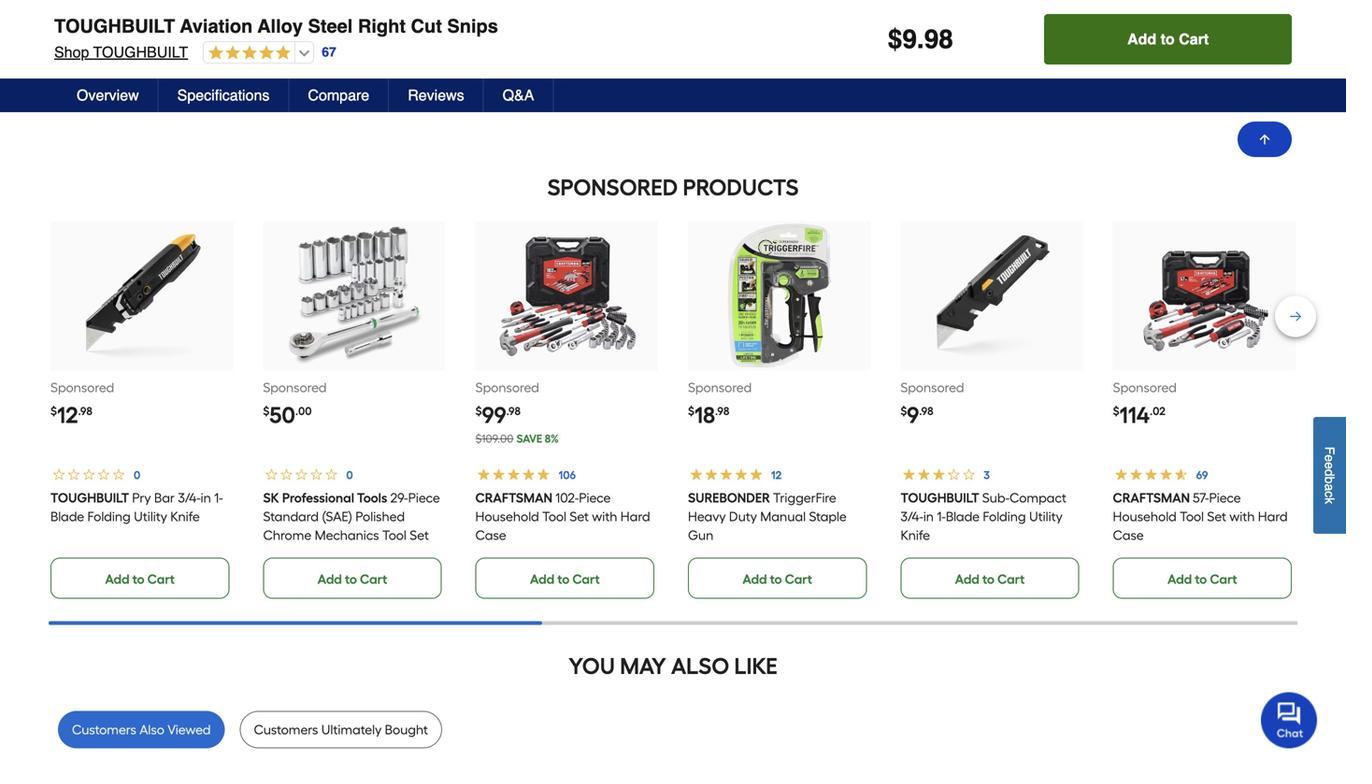 Task type: describe. For each thing, give the bounding box(es) containing it.
$ 12 .98
[[50, 401, 92, 428]]

add to cart for 9
[[955, 571, 1025, 587]]

57-piece household tool set with hard case
[[1113, 490, 1288, 543]]

case for 57-piece household tool set with hard case
[[1113, 527, 1144, 543]]

$109.00
[[476, 432, 513, 445]]

sponsored for 18
[[688, 379, 752, 395]]

.
[[917, 24, 924, 54]]

add for 9
[[955, 571, 980, 587]]

sk professional tools
[[263, 490, 387, 506]]

(sae)
[[322, 508, 352, 524]]

.00
[[295, 404, 312, 418]]

0 vertical spatial also
[[671, 652, 729, 679]]

$ for $ 12 .98
[[50, 404, 57, 418]]

3/4- for 12
[[178, 490, 201, 506]]

reviews
[[408, 86, 464, 104]]

.98 for 99
[[506, 404, 521, 418]]

customers for customers ultimately bought
[[254, 722, 318, 737]]

hard for 57-piece household tool set with hard case
[[1258, 508, 1288, 524]]

$ for $ 9 .98
[[901, 404, 907, 418]]

q
[[199, 62, 216, 88]]

add to cart for 18
[[743, 571, 812, 587]]

$ 50 .00
[[263, 401, 312, 428]]

8%
[[545, 432, 559, 445]]

toughbuilt pry bar 3/4-in 1-blade folding utility knife image
[[69, 223, 215, 369]]

$ for $ 50 .00
[[263, 404, 270, 418]]

chrome
[[263, 527, 311, 543]]

bought
[[385, 722, 428, 737]]

a
[[245, 62, 260, 88]]

community q & a
[[69, 62, 260, 88]]

professional
[[282, 490, 354, 506]]

in for 9
[[923, 508, 934, 524]]

blade for 9
[[946, 508, 980, 524]]

folding for 12
[[87, 508, 131, 524]]

standard
[[263, 508, 319, 524]]

right
[[358, 15, 406, 37]]

knife for 12
[[170, 508, 200, 524]]

$109.00 save 8%
[[476, 432, 559, 445]]

cart for 114
[[1210, 571, 1237, 587]]

may
[[620, 652, 666, 679]]

f e e d b a c k button
[[1313, 417, 1346, 534]]

102-
[[556, 490, 579, 506]]

snips
[[447, 15, 498, 37]]

chat invite button image
[[1261, 691, 1318, 748]]

add to cart link inside 99 list item
[[476, 557, 654, 599]]

102-piece household tool set with hard case
[[476, 490, 650, 543]]

cart inside button
[[1179, 30, 1209, 48]]

with for 57-
[[1230, 508, 1255, 524]]

triggerfire
[[773, 490, 836, 506]]

4.8 stars image
[[204, 45, 291, 62]]

compare
[[308, 86, 369, 104]]

c
[[1322, 491, 1337, 497]]

$ 18 .98
[[688, 401, 729, 428]]

add inside button
[[1127, 30, 1157, 48]]

29-piece standard (sae) polished chrome mechanics tool set
[[263, 490, 440, 543]]

tool for 102-
[[542, 508, 567, 524]]

shop
[[54, 43, 89, 61]]

b
[[1322, 476, 1337, 484]]

to inside 99 list item
[[557, 571, 570, 587]]

sk professional tools 29-piece standard (sae) polished chrome mechanics tool set image
[[281, 223, 427, 369]]

pry bar 3/4-in 1- blade folding utility knife
[[50, 490, 223, 524]]

tool inside 29-piece standard (sae) polished chrome mechanics tool set
[[382, 527, 406, 543]]

add for 114
[[1168, 571, 1192, 587]]

99
[[482, 401, 506, 428]]

cut
[[411, 15, 442, 37]]

with for 102-
[[592, 508, 618, 524]]

compact
[[1009, 490, 1066, 506]]

cart for 9
[[997, 571, 1025, 587]]

$ for $ 18 .98
[[688, 404, 695, 418]]

staple
[[809, 508, 847, 524]]

3/4- for 9
[[901, 508, 923, 524]]

toughbuilt up shop toughbuilt
[[54, 15, 175, 37]]

viewed
[[168, 722, 211, 737]]

29-
[[390, 490, 408, 506]]

toughbuilt inside 12 list item
[[50, 490, 129, 506]]

to inside add to cart button
[[1161, 30, 1175, 48]]

chevron down image inside community q & a button
[[1258, 66, 1277, 84]]

50
[[270, 401, 295, 428]]

piece for 114
[[1209, 490, 1241, 506]]

to for 12
[[132, 571, 145, 587]]

sponsored products
[[547, 174, 799, 201]]

&
[[222, 62, 239, 88]]

hard for 102-piece household tool set with hard case
[[621, 508, 650, 524]]

1 vertical spatial also
[[140, 722, 164, 737]]

toughbuilt aviation alloy steel right cut snips
[[54, 15, 498, 37]]

specifications
[[177, 86, 270, 104]]

cart for 12
[[147, 571, 175, 587]]

q&a
[[503, 86, 534, 104]]

gun
[[688, 527, 714, 543]]

$ 9 .98
[[901, 401, 934, 428]]

household for 57-piece household tool set with hard case
[[1113, 508, 1177, 524]]

add to cart inside add to cart button
[[1127, 30, 1209, 48]]

d
[[1322, 469, 1337, 476]]

toughbuilt sub-compact 3/4-in 1-blade folding utility knife image
[[919, 223, 1065, 369]]

add for 50
[[318, 571, 342, 587]]

sub-compact 3/4-in 1-blade folding utility knife
[[901, 490, 1066, 543]]

customers also viewed
[[72, 722, 211, 737]]

9 for .
[[902, 24, 917, 54]]

set for 102-
[[570, 508, 589, 524]]

1- for 9
[[937, 508, 946, 524]]

blade for 12
[[50, 508, 84, 524]]

1 e from the top
[[1322, 454, 1337, 462]]

12
[[57, 401, 78, 428]]

save
[[516, 432, 542, 445]]

compare button
[[289, 79, 389, 112]]

add inside 99 list item
[[530, 571, 555, 587]]

community
[[69, 62, 193, 88]]

craftsman 57-piece household tool set with hard case image
[[1131, 223, 1277, 369]]

$ for $ 99 .98
[[476, 404, 482, 418]]

surebonder triggerfire heavy duty manual staple gun image
[[706, 223, 852, 369]]

to for 114
[[1195, 571, 1207, 587]]

to for 9
[[982, 571, 995, 587]]

2 e from the top
[[1322, 462, 1337, 469]]

add to cart link for 50
[[263, 557, 442, 599]]

add for 18
[[743, 571, 767, 587]]

like
[[734, 652, 778, 679]]

southdeep products heading
[[49, 169, 1298, 206]]

sponsored for 12
[[50, 379, 114, 395]]

to for 50
[[345, 571, 357, 587]]

bar
[[154, 490, 175, 506]]

you may also like
[[569, 652, 778, 679]]

set for 57-
[[1207, 508, 1227, 524]]

triggerfire heavy duty manual staple gun
[[688, 490, 847, 543]]

craftsman for 57-piece household tool set with hard case
[[1113, 490, 1190, 506]]

cart for 18
[[785, 571, 812, 587]]

add to cart for 114
[[1168, 571, 1237, 587]]

customers for customers also viewed
[[72, 722, 136, 737]]

manual
[[760, 508, 806, 524]]

utility for 12
[[134, 508, 167, 524]]

99 list item
[[476, 221, 658, 599]]

duty
[[729, 508, 757, 524]]

toughbuilt up community
[[93, 43, 188, 61]]



Task type: locate. For each thing, give the bounding box(es) containing it.
add to cart link down 102-piece household tool set with hard case
[[476, 557, 654, 599]]

add to cart inside 12 list item
[[105, 571, 175, 587]]

f e e d b a c k
[[1322, 446, 1337, 504]]

tool inside '57-piece household tool set with hard case'
[[1180, 508, 1204, 524]]

3/4- inside pry bar 3/4-in 1- blade folding utility knife
[[178, 490, 201, 506]]

add to cart inside 50 list item
[[318, 571, 387, 587]]

2 .98 from the left
[[506, 404, 521, 418]]

1 hard from the left
[[621, 508, 650, 524]]

household
[[476, 508, 539, 524], [1113, 508, 1177, 524]]

add inside 50 list item
[[318, 571, 342, 587]]

e up d
[[1322, 454, 1337, 462]]

.98
[[78, 404, 92, 418], [506, 404, 521, 418], [715, 404, 729, 418], [919, 404, 934, 418]]

1- inside pry bar 3/4-in 1- blade folding utility knife
[[214, 490, 223, 506]]

3 piece from the left
[[1209, 490, 1241, 506]]

1 vertical spatial 3/4-
[[901, 508, 923, 524]]

0 horizontal spatial knife
[[170, 508, 200, 524]]

products
[[683, 174, 799, 201]]

sponsored for 114
[[1113, 379, 1177, 395]]

0 vertical spatial 1-
[[214, 490, 223, 506]]

67
[[322, 45, 336, 60]]

0 horizontal spatial utility
[[134, 508, 167, 524]]

18 list item
[[688, 221, 871, 599]]

.98 inside $ 12 .98
[[78, 404, 92, 418]]

cart inside 50 list item
[[360, 571, 387, 587]]

overview
[[77, 86, 139, 104]]

1 horizontal spatial also
[[671, 652, 729, 679]]

in inside pry bar 3/4-in 1- blade folding utility knife
[[201, 490, 211, 506]]

utility down compact
[[1029, 508, 1062, 524]]

1- inside sub-compact 3/4-in 1-blade folding utility knife
[[937, 508, 946, 524]]

57-
[[1193, 490, 1209, 506]]

1 blade from the left
[[50, 508, 84, 524]]

pry
[[132, 490, 151, 506]]

0 horizontal spatial case
[[476, 527, 506, 543]]

sk
[[263, 490, 279, 506]]

add to cart link inside 50 list item
[[263, 557, 442, 599]]

0 horizontal spatial in
[[201, 490, 211, 506]]

piece inside '57-piece household tool set with hard case'
[[1209, 490, 1241, 506]]

sub-
[[982, 490, 1009, 506]]

add to cart inside 18 list item
[[743, 571, 812, 587]]

set down 57- at bottom right
[[1207, 508, 1227, 524]]

2 customers from the left
[[254, 722, 318, 737]]

craftsman inside 114 list item
[[1113, 490, 1190, 506]]

in for 12
[[201, 490, 211, 506]]

.98 for 12
[[78, 404, 92, 418]]

1 with from the left
[[592, 508, 618, 524]]

to inside 12 list item
[[132, 571, 145, 587]]

you
[[569, 652, 615, 679]]

1 horizontal spatial with
[[1230, 508, 1255, 524]]

add to cart button
[[1044, 14, 1292, 65]]

3/4- right bar
[[178, 490, 201, 506]]

0 horizontal spatial craftsman
[[476, 490, 553, 506]]

customers ultimately bought
[[254, 722, 428, 737]]

cart for 50
[[360, 571, 387, 587]]

add inside 9 list item
[[955, 571, 980, 587]]

1 vertical spatial 1-
[[937, 508, 946, 524]]

surebonder
[[688, 490, 770, 506]]

in
[[201, 490, 211, 506], [923, 508, 934, 524]]

2 case from the left
[[1113, 527, 1144, 543]]

piece inside 102-piece household tool set with hard case
[[579, 490, 611, 506]]

.98 inside $ 9 .98
[[919, 404, 934, 418]]

4 add to cart link from the left
[[688, 557, 867, 599]]

0 vertical spatial 3/4-
[[178, 490, 201, 506]]

sponsored inside 18 list item
[[688, 379, 752, 395]]

12 list item
[[50, 221, 233, 599]]

piece
[[408, 490, 440, 506], [579, 490, 611, 506], [1209, 490, 1241, 506]]

2 add to cart link from the left
[[263, 557, 442, 599]]

add to cart link for 9
[[901, 557, 1079, 599]]

sponsored inside 12 list item
[[50, 379, 114, 395]]

add to cart link down '57-piece household tool set with hard case'
[[1113, 557, 1292, 599]]

add inside 114 list item
[[1168, 571, 1192, 587]]

piece for 50
[[408, 490, 440, 506]]

0 horizontal spatial piece
[[408, 490, 440, 506]]

sponsored
[[547, 174, 678, 201], [50, 379, 114, 395], [263, 379, 327, 395], [476, 379, 539, 395], [688, 379, 752, 395], [901, 379, 964, 395], [1113, 379, 1177, 395]]

sponsored inside 99 list item
[[476, 379, 539, 395]]

also left like
[[671, 652, 729, 679]]

craftsman for 102-piece household tool set with hard case
[[476, 490, 553, 506]]

blade inside pry bar 3/4-in 1- blade folding utility knife
[[50, 508, 84, 524]]

cart
[[1179, 30, 1209, 48], [147, 571, 175, 587], [360, 571, 387, 587], [572, 571, 600, 587], [785, 571, 812, 587], [997, 571, 1025, 587], [1210, 571, 1237, 587]]

add to cart link for 18
[[688, 557, 867, 599]]

set down the 102-
[[570, 508, 589, 524]]

add to cart link down pry bar 3/4-in 1- blade folding utility knife
[[50, 557, 229, 599]]

1 vertical spatial knife
[[901, 527, 930, 543]]

knife inside pry bar 3/4-in 1- blade folding utility knife
[[170, 508, 200, 524]]

ultimately
[[321, 722, 382, 737]]

1 horizontal spatial utility
[[1029, 508, 1062, 524]]

household inside 102-piece household tool set with hard case
[[476, 508, 539, 524]]

overview button
[[58, 79, 159, 112]]

114 list item
[[1113, 221, 1296, 599]]

add to cart inside 9 list item
[[955, 571, 1025, 587]]

114
[[1120, 401, 1150, 428]]

.98 for 18
[[715, 404, 729, 418]]

add to cart link down "manual"
[[688, 557, 867, 599]]

add inside 18 list item
[[743, 571, 767, 587]]

2 blade from the left
[[946, 508, 980, 524]]

to inside 18 list item
[[770, 571, 782, 587]]

add to cart
[[1127, 30, 1209, 48], [105, 571, 175, 587], [318, 571, 387, 587], [530, 571, 600, 587], [743, 571, 812, 587], [955, 571, 1025, 587], [1168, 571, 1237, 587]]

9 inside list item
[[907, 401, 919, 428]]

$ 114 .02
[[1113, 401, 1166, 428]]

to inside 114 list item
[[1195, 571, 1207, 587]]

9 for .98
[[907, 401, 919, 428]]

2 utility from the left
[[1029, 508, 1062, 524]]

customers
[[72, 722, 136, 737], [254, 722, 318, 737]]

hard inside '57-piece household tool set with hard case'
[[1258, 508, 1288, 524]]

cart inside 18 list item
[[785, 571, 812, 587]]

tool down the 102-
[[542, 508, 567, 524]]

add to cart link inside 18 list item
[[688, 557, 867, 599]]

1 horizontal spatial in
[[923, 508, 934, 524]]

sponsored inside 9 list item
[[901, 379, 964, 395]]

f
[[1322, 446, 1337, 454]]

folding inside pry bar 3/4-in 1- blade folding utility knife
[[87, 508, 131, 524]]

cart inside 9 list item
[[997, 571, 1025, 587]]

cart inside 114 list item
[[1210, 571, 1237, 587]]

.98 inside $ 18 .98
[[715, 404, 729, 418]]

tool down 57- at bottom right
[[1180, 508, 1204, 524]]

cart inside 99 list item
[[572, 571, 600, 587]]

1 horizontal spatial piece
[[579, 490, 611, 506]]

1 horizontal spatial case
[[1113, 527, 1144, 543]]

1 piece from the left
[[408, 490, 440, 506]]

1 craftsman from the left
[[476, 490, 553, 506]]

add for 12
[[105, 571, 130, 587]]

chevron down image
[[1258, 0, 1277, 11], [1258, 66, 1277, 84]]

tool inside 102-piece household tool set with hard case
[[542, 508, 567, 524]]

knife inside sub-compact 3/4-in 1-blade folding utility knife
[[901, 527, 930, 543]]

$ inside $ 9 .98
[[901, 404, 907, 418]]

craftsman left the 102-
[[476, 490, 553, 506]]

add to cart link down mechanics
[[263, 557, 442, 599]]

utility inside pry bar 3/4-in 1- blade folding utility knife
[[134, 508, 167, 524]]

3/4- inside sub-compact 3/4-in 1-blade folding utility knife
[[901, 508, 923, 524]]

tools
[[357, 490, 387, 506]]

with inside '57-piece household tool set with hard case'
[[1230, 508, 1255, 524]]

a
[[1322, 484, 1337, 491]]

add to cart for 12
[[105, 571, 175, 587]]

toughbuilt inside 9 list item
[[901, 490, 979, 506]]

2 craftsman from the left
[[1113, 490, 1190, 506]]

1 add to cart link from the left
[[50, 557, 229, 599]]

2 horizontal spatial tool
[[1180, 508, 1204, 524]]

toughbuilt
[[54, 15, 175, 37], [93, 43, 188, 61], [50, 490, 129, 506], [901, 490, 979, 506]]

98
[[924, 24, 953, 54]]

utility inside sub-compact 3/4-in 1-blade folding utility knife
[[1029, 508, 1062, 524]]

folding
[[87, 508, 131, 524], [983, 508, 1026, 524]]

household for 102-piece household tool set with hard case
[[476, 508, 539, 524]]

.98 inside $ 99 .98
[[506, 404, 521, 418]]

3 .98 from the left
[[715, 404, 729, 418]]

tool for 57-
[[1180, 508, 1204, 524]]

also left 'viewed'
[[140, 722, 164, 737]]

0 horizontal spatial household
[[476, 508, 539, 524]]

case for 102-piece household tool set with hard case
[[476, 527, 506, 543]]

9
[[902, 24, 917, 54], [907, 401, 919, 428]]

toughbuilt left sub-
[[901, 490, 979, 506]]

0 horizontal spatial with
[[592, 508, 618, 524]]

with inside 102-piece household tool set with hard case
[[592, 508, 618, 524]]

0 horizontal spatial 3/4-
[[178, 490, 201, 506]]

$ 9 . 98
[[888, 24, 953, 54]]

k
[[1322, 497, 1337, 504]]

.02
[[1150, 404, 1166, 418]]

blade inside sub-compact 3/4-in 1-blade folding utility knife
[[946, 508, 980, 524]]

1 horizontal spatial 3/4-
[[901, 508, 923, 524]]

utility
[[134, 508, 167, 524], [1029, 508, 1062, 524]]

1 horizontal spatial blade
[[946, 508, 980, 524]]

2 horizontal spatial set
[[1207, 508, 1227, 524]]

add
[[1127, 30, 1157, 48], [105, 571, 130, 587], [318, 571, 342, 587], [530, 571, 555, 587], [743, 571, 767, 587], [955, 571, 980, 587], [1168, 571, 1192, 587]]

tool
[[542, 508, 567, 524], [1180, 508, 1204, 524], [382, 527, 406, 543]]

sponsored for 50
[[263, 379, 327, 395]]

1 vertical spatial chevron down image
[[1258, 66, 1277, 84]]

1 utility from the left
[[134, 508, 167, 524]]

folding for 9
[[983, 508, 1026, 524]]

18
[[695, 401, 715, 428]]

shop toughbuilt
[[54, 43, 188, 61]]

to inside 9 list item
[[982, 571, 995, 587]]

0 vertical spatial in
[[201, 490, 211, 506]]

0 horizontal spatial also
[[140, 722, 164, 737]]

1 horizontal spatial set
[[570, 508, 589, 524]]

utility down the pry
[[134, 508, 167, 524]]

$ for $ 114 .02
[[1113, 404, 1120, 418]]

0 horizontal spatial blade
[[50, 508, 84, 524]]

case inside 102-piece household tool set with hard case
[[476, 527, 506, 543]]

reviews button
[[389, 79, 484, 112]]

arrow up image
[[1257, 132, 1272, 147]]

with
[[592, 508, 618, 524], [1230, 508, 1255, 524]]

0 vertical spatial 9
[[902, 24, 917, 54]]

tool down polished
[[382, 527, 406, 543]]

0 vertical spatial knife
[[170, 508, 200, 524]]

1 horizontal spatial folding
[[983, 508, 1026, 524]]

$ 99 .98
[[476, 401, 521, 428]]

steel
[[308, 15, 353, 37]]

toughbuilt left the pry
[[50, 490, 129, 506]]

in inside sub-compact 3/4-in 1-blade folding utility knife
[[923, 508, 934, 524]]

0 horizontal spatial tool
[[382, 527, 406, 543]]

knife
[[170, 508, 200, 524], [901, 527, 930, 543]]

craftsman left 57- at bottom right
[[1113, 490, 1190, 506]]

1 horizontal spatial household
[[1113, 508, 1177, 524]]

polished
[[355, 508, 405, 524]]

add to cart for 50
[[318, 571, 387, 587]]

heavy
[[688, 508, 726, 524]]

cart inside 12 list item
[[147, 571, 175, 587]]

$ inside $ 50 .00
[[263, 404, 270, 418]]

household inside '57-piece household tool set with hard case'
[[1113, 508, 1177, 524]]

1 vertical spatial in
[[923, 508, 934, 524]]

add to cart link for 12
[[50, 557, 229, 599]]

1 .98 from the left
[[78, 404, 92, 418]]

2 with from the left
[[1230, 508, 1255, 524]]

set inside 102-piece household tool set with hard case
[[570, 508, 589, 524]]

6 add to cart link from the left
[[1113, 557, 1292, 599]]

to inside 50 list item
[[345, 571, 357, 587]]

mechanics
[[315, 527, 379, 543]]

e up 'b'
[[1322, 462, 1337, 469]]

craftsman 102-piece household tool set with hard case image
[[494, 223, 640, 369]]

add inside 12 list item
[[105, 571, 130, 587]]

craftsman inside 99 list item
[[476, 490, 553, 506]]

1 customers from the left
[[72, 722, 136, 737]]

9 list item
[[901, 221, 1083, 599]]

1- for 12
[[214, 490, 223, 506]]

0 horizontal spatial customers
[[72, 722, 136, 737]]

1 chevron down image from the top
[[1258, 0, 1277, 11]]

utility for 9
[[1029, 508, 1062, 524]]

add to cart inside 114 list item
[[1168, 571, 1237, 587]]

1 horizontal spatial craftsman
[[1113, 490, 1190, 506]]

q&a button
[[484, 79, 554, 112]]

blade
[[50, 508, 84, 524], [946, 508, 980, 524]]

customers left 'viewed'
[[72, 722, 136, 737]]

$ for $ 9 . 98
[[888, 24, 902, 54]]

add to cart link down sub-compact 3/4-in 1-blade folding utility knife
[[901, 557, 1079, 599]]

2 piece from the left
[[579, 490, 611, 506]]

sponsored inside 114 list item
[[1113, 379, 1177, 395]]

3/4- right the staple
[[901, 508, 923, 524]]

to for 18
[[770, 571, 782, 587]]

customers left ultimately
[[254, 722, 318, 737]]

2 household from the left
[[1113, 508, 1177, 524]]

0 horizontal spatial folding
[[87, 508, 131, 524]]

case inside '57-piece household tool set with hard case'
[[1113, 527, 1144, 543]]

set
[[570, 508, 589, 524], [1207, 508, 1227, 524], [410, 527, 429, 543]]

1-
[[214, 490, 223, 506], [937, 508, 946, 524]]

$ inside $ 18 .98
[[688, 404, 695, 418]]

set inside '57-piece household tool set with hard case'
[[1207, 508, 1227, 524]]

1 horizontal spatial knife
[[901, 527, 930, 543]]

1 horizontal spatial 1-
[[937, 508, 946, 524]]

sponsored inside southdeep products heading
[[547, 174, 678, 201]]

$ inside $ 114 .02
[[1113, 404, 1120, 418]]

5 add to cart link from the left
[[901, 557, 1079, 599]]

2 horizontal spatial piece
[[1209, 490, 1241, 506]]

2 folding from the left
[[983, 508, 1026, 524]]

piece inside 29-piece standard (sae) polished chrome mechanics tool set
[[408, 490, 440, 506]]

community q & a button
[[49, 46, 1298, 105]]

1 vertical spatial 9
[[907, 401, 919, 428]]

3 add to cart link from the left
[[476, 557, 654, 599]]

to
[[1161, 30, 1175, 48], [132, 571, 145, 587], [345, 571, 357, 587], [557, 571, 570, 587], [770, 571, 782, 587], [982, 571, 995, 587], [1195, 571, 1207, 587]]

craftsman
[[476, 490, 553, 506], [1113, 490, 1190, 506]]

set right mechanics
[[410, 527, 429, 543]]

specifications button
[[159, 79, 289, 112]]

0 horizontal spatial set
[[410, 527, 429, 543]]

50 list item
[[263, 221, 446, 599]]

0 horizontal spatial hard
[[621, 508, 650, 524]]

aviation
[[180, 15, 253, 37]]

$ inside $ 99 .98
[[476, 404, 482, 418]]

knife for 9
[[901, 527, 930, 543]]

add to cart link for 114
[[1113, 557, 1292, 599]]

add to cart link inside 9 list item
[[901, 557, 1079, 599]]

0 horizontal spatial 1-
[[214, 490, 223, 506]]

1 household from the left
[[476, 508, 539, 524]]

2 chevron down image from the top
[[1258, 66, 1277, 84]]

1 horizontal spatial customers
[[254, 722, 318, 737]]

folding inside sub-compact 3/4-in 1-blade folding utility knife
[[983, 508, 1026, 524]]

4 .98 from the left
[[919, 404, 934, 418]]

sponsored inside 50 list item
[[263, 379, 327, 395]]

add to cart link
[[50, 557, 229, 599], [263, 557, 442, 599], [476, 557, 654, 599], [688, 557, 867, 599], [901, 557, 1079, 599], [1113, 557, 1292, 599]]

$
[[888, 24, 902, 54], [50, 404, 57, 418], [263, 404, 270, 418], [476, 404, 482, 418], [688, 404, 695, 418], [901, 404, 907, 418], [1113, 404, 1120, 418]]

alloy
[[257, 15, 303, 37]]

add to cart link inside 114 list item
[[1113, 557, 1292, 599]]

hard inside 102-piece household tool set with hard case
[[621, 508, 650, 524]]

also
[[671, 652, 729, 679], [140, 722, 164, 737]]

2 hard from the left
[[1258, 508, 1288, 524]]

1 horizontal spatial tool
[[542, 508, 567, 524]]

add to cart link inside 12 list item
[[50, 557, 229, 599]]

set inside 29-piece standard (sae) polished chrome mechanics tool set
[[410, 527, 429, 543]]

0 vertical spatial chevron down image
[[1258, 0, 1277, 11]]

1 horizontal spatial hard
[[1258, 508, 1288, 524]]

add to cart inside 99 list item
[[530, 571, 600, 587]]

.98 for 9
[[919, 404, 934, 418]]

1 case from the left
[[476, 527, 506, 543]]

$ inside $ 12 .98
[[50, 404, 57, 418]]

1 folding from the left
[[87, 508, 131, 524]]

sponsored for 9
[[901, 379, 964, 395]]



Task type: vqa. For each thing, say whether or not it's contained in the screenshot.


